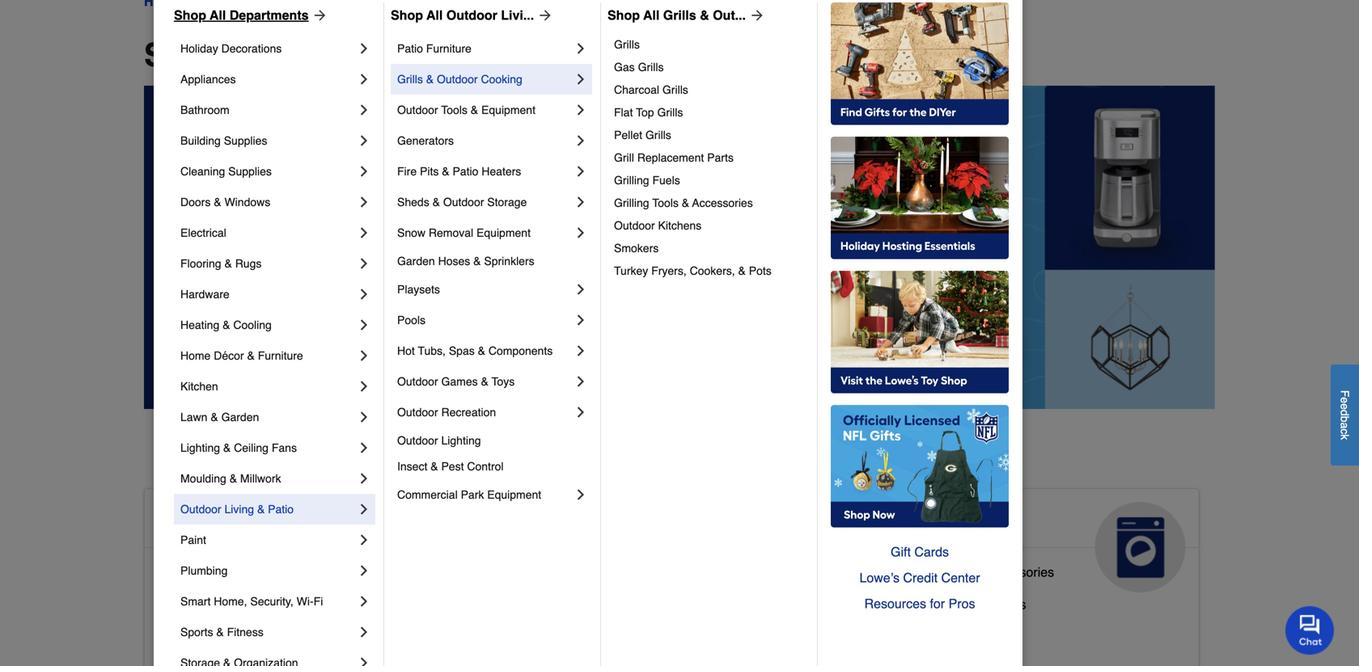 Task type: describe. For each thing, give the bounding box(es) containing it.
chevron right image for outdoor living & patio
[[356, 502, 372, 518]]

equipment for park
[[487, 489, 542, 502]]

smart home, security, wi-fi
[[180, 596, 323, 609]]

& left cooling
[[223, 319, 230, 332]]

& left out...
[[700, 8, 709, 23]]

heating & cooling link
[[180, 310, 356, 341]]

charcoal grills
[[614, 83, 689, 96]]

chevron right image for kitchen
[[356, 379, 372, 395]]

resources
[[865, 597, 927, 612]]

0 vertical spatial garden
[[397, 255, 435, 268]]

heaters
[[482, 165, 521, 178]]

top
[[636, 106, 654, 119]]

1 vertical spatial furniture
[[258, 350, 303, 363]]

1 horizontal spatial appliances
[[879, 509, 1000, 535]]

appliance parts & accessories
[[879, 565, 1055, 580]]

all down shop all departments link at the top of the page
[[233, 36, 274, 74]]

outdoor up snow removal equipment
[[443, 196, 484, 209]]

pet beds, houses, & furniture
[[518, 623, 693, 638]]

tools for grilling
[[653, 197, 679, 210]]

shop for shop all outdoor livi...
[[391, 8, 423, 23]]

lawn
[[180, 411, 208, 424]]

0 horizontal spatial parts
[[707, 151, 734, 164]]

grilling fuels
[[614, 174, 680, 187]]

arrow right image for shop all outdoor livi...
[[534, 7, 554, 23]]

turkey
[[614, 265, 648, 278]]

accessories for appliance parts & accessories
[[985, 565, 1055, 580]]

sports
[[180, 626, 213, 639]]

pellet grills link
[[614, 124, 806, 146]]

rugs
[[235, 257, 262, 270]]

commercial park equipment link
[[397, 480, 573, 511]]

2 vertical spatial furniture
[[641, 623, 693, 638]]

outdoor up 'patio furniture' link
[[447, 8, 498, 23]]

departments for shop all departments
[[283, 36, 481, 74]]

1 vertical spatial home
[[283, 509, 345, 535]]

accessible bedroom
[[158, 598, 276, 613]]

bathroom link
[[180, 95, 356, 125]]

equipment inside outdoor tools & equipment "link"
[[482, 104, 536, 117]]

officially licensed n f l gifts. shop now. image
[[831, 405, 1009, 528]]

1 vertical spatial parts
[[939, 565, 970, 580]]

hoses
[[438, 255, 470, 268]]

1 vertical spatial garden
[[221, 411, 259, 424]]

shop all grills & out... link
[[608, 6, 766, 25]]

flat top grills link
[[614, 101, 806, 124]]

grills & outdoor cooking
[[397, 73, 523, 86]]

storage
[[487, 196, 527, 209]]

gift
[[891, 545, 911, 560]]

animal & pet care image
[[735, 502, 826, 593]]

shop all departments
[[174, 8, 309, 23]]

cards
[[915, 545, 949, 560]]

lighting & ceiling fans
[[180, 442, 297, 455]]

snow removal equipment
[[397, 227, 531, 240]]

doors
[[180, 196, 211, 209]]

outdoor for outdoor lighting
[[397, 435, 438, 448]]

b
[[1339, 416, 1352, 423]]

insect
[[397, 460, 428, 473]]

flooring
[[180, 257, 221, 270]]

electrical
[[180, 227, 226, 240]]

animal
[[518, 509, 594, 535]]

1 horizontal spatial appliances link
[[866, 490, 1199, 593]]

0 vertical spatial appliances link
[[180, 64, 356, 95]]

1 e from the top
[[1339, 397, 1352, 404]]

all for grills
[[643, 8, 660, 23]]

& inside animal & pet care
[[600, 509, 617, 535]]

chevron right image for doors & windows
[[356, 194, 372, 210]]

& up "generators" link
[[471, 104, 478, 117]]

turkey fryers, cookers, & pots
[[614, 265, 772, 278]]

gas grills link
[[614, 56, 806, 78]]

grills right top
[[657, 106, 683, 119]]

chevron right image for commercial park equipment
[[573, 487, 589, 503]]

garden hoses & sprinklers link
[[397, 248, 589, 274]]

visit the lowe's toy shop. image
[[831, 271, 1009, 394]]

lawn & garden
[[180, 411, 259, 424]]

chevron right image for outdoor recreation
[[573, 405, 589, 421]]

0 vertical spatial home
[[180, 350, 211, 363]]

outdoor tools & equipment link
[[397, 95, 573, 125]]

chevron right image for plumbing
[[356, 563, 372, 579]]

playsets link
[[397, 274, 573, 305]]

home décor & furniture
[[180, 350, 303, 363]]

pest
[[441, 460, 464, 473]]

playsets
[[397, 283, 440, 296]]

heating
[[180, 319, 220, 332]]

grills down flat top grills
[[646, 129, 672, 142]]

& right houses,
[[629, 623, 638, 638]]

charcoal
[[614, 83, 660, 96]]

heating & cooling
[[180, 319, 272, 332]]

gas
[[614, 61, 635, 74]]

lowe's credit center link
[[831, 566, 1009, 592]]

fuels
[[653, 174, 680, 187]]

outdoor for outdoor recreation
[[397, 406, 438, 419]]

moulding & millwork link
[[180, 464, 356, 494]]

wine
[[950, 598, 980, 613]]

grilling for grilling fuels
[[614, 174, 649, 187]]

2 vertical spatial home
[[269, 630, 304, 645]]

chevron right image for hot tubs, spas & components
[[573, 343, 589, 359]]

care
[[518, 535, 569, 561]]

holiday decorations link
[[180, 33, 356, 64]]

gift cards link
[[831, 540, 1009, 566]]

livestock
[[518, 591, 572, 606]]

beverage & wine chillers
[[879, 598, 1027, 613]]

cookers,
[[690, 265, 735, 278]]

grills inside 'link'
[[638, 61, 664, 74]]

chevron right image for sheds & outdoor storage
[[573, 194, 589, 210]]

removal
[[429, 227, 474, 240]]

& right "hoses"
[[474, 255, 481, 268]]

generators
[[397, 134, 454, 147]]

grill replacement parts
[[614, 151, 734, 164]]

resources for pros
[[865, 597, 976, 612]]

kitchens
[[658, 219, 702, 232]]

chevron right image for snow removal equipment
[[573, 225, 589, 241]]

shop all outdoor livi... link
[[391, 6, 554, 25]]

holiday decorations
[[180, 42, 282, 55]]

grills down patio furniture
[[397, 73, 423, 86]]

plumbing
[[180, 565, 228, 578]]

2 e from the top
[[1339, 404, 1352, 410]]

hot tubs, spas & components
[[397, 345, 553, 358]]

accessible for accessible entry & home
[[158, 630, 220, 645]]

electrical link
[[180, 218, 356, 248]]

supplies for building supplies
[[224, 134, 267, 147]]

chevron right image for smart home, security, wi-fi
[[356, 594, 372, 610]]

sheds
[[397, 196, 429, 209]]

livestock supplies link
[[518, 587, 626, 620]]

& left "rugs"
[[225, 257, 232, 270]]

smart home, security, wi-fi link
[[180, 587, 356, 617]]

find gifts for the diyer. image
[[831, 2, 1009, 125]]

lowe's credit center
[[860, 571, 980, 586]]

kitchen link
[[180, 371, 356, 402]]

chevron right image for heating & cooling
[[356, 317, 372, 333]]

0 horizontal spatial appliances
[[180, 73, 236, 86]]

windows
[[225, 196, 271, 209]]

fryers,
[[652, 265, 687, 278]]

arrow right image
[[746, 7, 766, 23]]

supplies for cleaning supplies
[[228, 165, 272, 178]]

cooling
[[233, 319, 272, 332]]

fire pits & patio heaters
[[397, 165, 521, 178]]

insect & pest control link
[[397, 454, 589, 480]]

smart
[[180, 596, 211, 609]]

chevron right image for electrical
[[356, 225, 372, 241]]

shop all outdoor livi...
[[391, 8, 534, 23]]

& up kitchens
[[682, 197, 690, 210]]

supplies for livestock supplies
[[576, 591, 626, 606]]

wi-
[[297, 596, 314, 609]]

animal & pet care link
[[505, 490, 839, 593]]

shop for shop all grills & out...
[[608, 8, 640, 23]]



Task type: vqa. For each thing, say whether or not it's contained in the screenshot.
chevron right icon corresponding to Outdoor Recreation
yes



Task type: locate. For each thing, give the bounding box(es) containing it.
& left the pest
[[431, 460, 438, 473]]

accessible for accessible home
[[158, 509, 276, 535]]

recreation
[[441, 406, 496, 419]]

sports & fitness
[[180, 626, 264, 639]]

arrow right image up 'patio furniture' link
[[534, 7, 554, 23]]

accessories up 'outdoor kitchens' link in the top of the page
[[692, 197, 753, 210]]

& up 'wine'
[[973, 565, 982, 580]]

home down security,
[[269, 630, 304, 645]]

& right sheds
[[433, 196, 440, 209]]

appliances image
[[1096, 502, 1186, 593]]

holiday hosting essentials. image
[[831, 137, 1009, 260]]

building
[[180, 134, 221, 147]]

accessible home image
[[374, 502, 465, 593]]

outdoor inside "link"
[[397, 104, 438, 117]]

appliances link down decorations
[[180, 64, 356, 95]]

2 accessible from the top
[[158, 565, 220, 580]]

furniture up grills & outdoor cooking
[[426, 42, 472, 55]]

chevron right image for pools
[[573, 312, 589, 329]]

pet beds, houses, & furniture link
[[518, 620, 693, 652]]

grilling down the grilling fuels at the top
[[614, 197, 649, 210]]

ceiling
[[234, 442, 269, 455]]

grills link
[[614, 33, 806, 56]]

flooring & rugs
[[180, 257, 262, 270]]

& right entry
[[257, 630, 266, 645]]

shop up "gas"
[[608, 8, 640, 23]]

a
[[1339, 423, 1352, 429]]

outdoor recreation
[[397, 406, 496, 419]]

grilling down grill
[[614, 174, 649, 187]]

chat invite button image
[[1286, 606, 1335, 656]]

0 horizontal spatial garden
[[221, 411, 259, 424]]

décor
[[214, 350, 244, 363]]

2 arrow right image from the left
[[534, 7, 554, 23]]

fi
[[314, 596, 323, 609]]

2 horizontal spatial furniture
[[641, 623, 693, 638]]

houses,
[[578, 623, 626, 638]]

fire
[[397, 165, 417, 178]]

chevron right image for bathroom
[[356, 102, 372, 118]]

2 vertical spatial patio
[[268, 503, 294, 516]]

grilling for grilling tools & accessories
[[614, 197, 649, 210]]

3 accessible from the top
[[158, 598, 220, 613]]

fans
[[272, 442, 297, 455]]

arrow right image inside shop all outdoor livi... link
[[534, 7, 554, 23]]

0 horizontal spatial lighting
[[180, 442, 220, 455]]

outdoor for outdoor games & toys
[[397, 375, 438, 388]]

accessible for accessible bathroom
[[158, 565, 220, 580]]

chevron right image for lawn & garden
[[356, 409, 372, 426]]

kitchen
[[180, 380, 218, 393]]

appliance parts & accessories link
[[879, 562, 1055, 594]]

chevron right image for playsets
[[573, 282, 589, 298]]

outdoor lighting
[[397, 435, 481, 448]]

2 horizontal spatial patio
[[453, 165, 479, 178]]

supplies up houses,
[[576, 591, 626, 606]]

chevron right image for building supplies
[[356, 133, 372, 149]]

tools down grills & outdoor cooking
[[441, 104, 468, 117]]

1 vertical spatial grilling
[[614, 197, 649, 210]]

patio up grills & outdoor cooking
[[397, 42, 423, 55]]

1 horizontal spatial lighting
[[441, 435, 481, 448]]

livestock supplies
[[518, 591, 626, 606]]

components
[[489, 345, 553, 358]]

grills up grills link
[[663, 8, 696, 23]]

1 arrow right image from the left
[[309, 7, 328, 23]]

chevron right image for lighting & ceiling fans
[[356, 440, 372, 456]]

grills up flat top grills
[[663, 83, 689, 96]]

commercial
[[397, 489, 458, 502]]

home,
[[214, 596, 247, 609]]

all up patio furniture
[[427, 8, 443, 23]]

0 vertical spatial pet
[[623, 509, 658, 535]]

2 vertical spatial equipment
[[487, 489, 542, 502]]

parts down cards
[[939, 565, 970, 580]]

& down accessible bedroom link
[[216, 626, 224, 639]]

1 vertical spatial supplies
[[228, 165, 272, 178]]

accessories inside "link"
[[692, 197, 753, 210]]

outdoor up "smokers"
[[614, 219, 655, 232]]

1 vertical spatial patio
[[453, 165, 479, 178]]

patio up paint link
[[268, 503, 294, 516]]

1 shop from the left
[[174, 8, 206, 23]]

garden up lighting & ceiling fans
[[221, 411, 259, 424]]

shop for shop all departments
[[174, 8, 206, 23]]

patio up sheds & outdoor storage
[[453, 165, 479, 178]]

0 horizontal spatial arrow right image
[[309, 7, 328, 23]]

2 vertical spatial supplies
[[576, 591, 626, 606]]

bathroom up smart home, security, wi-fi
[[223, 565, 279, 580]]

chevron right image for patio furniture
[[573, 40, 589, 57]]

home
[[180, 350, 211, 363], [283, 509, 345, 535], [269, 630, 304, 645]]

& left toys
[[481, 375, 489, 388]]

accessible down smart
[[158, 630, 220, 645]]

snow removal equipment link
[[397, 218, 573, 248]]

chevron right image for holiday decorations
[[356, 40, 372, 57]]

0 vertical spatial departments
[[230, 8, 309, 23]]

grilling tools & accessories link
[[614, 192, 806, 214]]

all up the holiday decorations
[[210, 8, 226, 23]]

accessories for grilling tools & accessories
[[692, 197, 753, 210]]

equipment down cooking
[[482, 104, 536, 117]]

0 horizontal spatial pet
[[518, 623, 538, 638]]

cleaning supplies
[[180, 165, 272, 178]]

outdoor for outdoor living & patio
[[180, 503, 221, 516]]

accessible entry & home link
[[158, 626, 304, 659]]

chevron right image for fire pits & patio heaters
[[573, 163, 589, 180]]

& right doors
[[214, 196, 221, 209]]

1 horizontal spatial tools
[[653, 197, 679, 210]]

1 vertical spatial appliances
[[879, 509, 1000, 535]]

gift cards
[[891, 545, 949, 560]]

charcoal grills link
[[614, 78, 806, 101]]

1 horizontal spatial furniture
[[426, 42, 472, 55]]

2 horizontal spatial shop
[[608, 8, 640, 23]]

cooking
[[481, 73, 523, 86]]

equipment up the 'sprinklers' at the left of the page
[[477, 227, 531, 240]]

lawn & garden link
[[180, 402, 356, 433]]

2 shop from the left
[[391, 8, 423, 23]]

patio for fire pits & patio heaters
[[453, 165, 479, 178]]

& right pits
[[442, 165, 450, 178]]

tools for outdoor
[[441, 104, 468, 117]]

all up gas grills
[[643, 8, 660, 23]]

0 vertical spatial accessories
[[692, 197, 753, 210]]

& left millwork
[[230, 473, 237, 486]]

1 grilling from the top
[[614, 174, 649, 187]]

1 accessible from the top
[[158, 509, 276, 535]]

outdoor down hot
[[397, 375, 438, 388]]

arrow right image for shop all departments
[[309, 7, 328, 23]]

1 vertical spatial equipment
[[477, 227, 531, 240]]

replacement
[[638, 151, 704, 164]]

home décor & furniture link
[[180, 341, 356, 371]]

supplies up cleaning supplies
[[224, 134, 267, 147]]

outdoor tools & equipment
[[397, 104, 536, 117]]

1 horizontal spatial garden
[[397, 255, 435, 268]]

spas
[[449, 345, 475, 358]]

parts
[[707, 151, 734, 164], [939, 565, 970, 580]]

accessible bedroom link
[[158, 594, 276, 626]]

arrow right image inside shop all departments link
[[309, 7, 328, 23]]

equipment inside snow removal equipment link
[[477, 227, 531, 240]]

accessible up sports
[[158, 598, 220, 613]]

1 horizontal spatial pet
[[623, 509, 658, 535]]

grilling fuels link
[[614, 169, 806, 192]]

arrow right image up shop all departments
[[309, 7, 328, 23]]

0 vertical spatial patio
[[397, 42, 423, 55]]

0 vertical spatial parts
[[707, 151, 734, 164]]

appliances down "holiday"
[[180, 73, 236, 86]]

outdoor for outdoor tools & equipment
[[397, 104, 438, 117]]

flooring & rugs link
[[180, 248, 356, 279]]

hardware link
[[180, 279, 356, 310]]

chevron right image for paint
[[356, 532, 372, 549]]

f e e d b a c k button
[[1331, 365, 1360, 466]]

pots
[[749, 265, 772, 278]]

outdoor living & patio
[[180, 503, 294, 516]]

equipment down insect & pest control link on the bottom of page
[[487, 489, 542, 502]]

appliances up cards
[[879, 509, 1000, 535]]

0 vertical spatial equipment
[[482, 104, 536, 117]]

0 vertical spatial furniture
[[426, 42, 472, 55]]

equipment for removal
[[477, 227, 531, 240]]

lighting up moulding at left
[[180, 442, 220, 455]]

sprinklers
[[484, 255, 535, 268]]

grills up "gas"
[[614, 38, 640, 51]]

& right spas
[[478, 345, 486, 358]]

1 vertical spatial tools
[[653, 197, 679, 210]]

chevron right image for grills & outdoor cooking
[[573, 71, 589, 87]]

outdoor
[[447, 8, 498, 23], [437, 73, 478, 86], [397, 104, 438, 117], [443, 196, 484, 209], [614, 219, 655, 232], [397, 375, 438, 388], [397, 406, 438, 419], [397, 435, 438, 448], [180, 503, 221, 516]]

hot tubs, spas & components link
[[397, 336, 573, 367]]

toys
[[492, 375, 515, 388]]

1 vertical spatial appliances link
[[866, 490, 1199, 593]]

outdoor up outdoor lighting
[[397, 406, 438, 419]]

outdoor lighting link
[[397, 428, 589, 454]]

chevron right image for outdoor games & toys
[[573, 374, 589, 390]]

chevron right image for generators
[[573, 133, 589, 149]]

beverage
[[879, 598, 934, 613]]

0 horizontal spatial furniture
[[258, 350, 303, 363]]

home up kitchen
[[180, 350, 211, 363]]

animal & pet care
[[518, 509, 658, 561]]

1 vertical spatial pet
[[518, 623, 538, 638]]

1 horizontal spatial arrow right image
[[534, 7, 554, 23]]

arrow right image
[[309, 7, 328, 23], [534, 7, 554, 23]]

chevron right image for hardware
[[356, 286, 372, 303]]

grills up 'charcoal grills'
[[638, 61, 664, 74]]

accessible up smart
[[158, 565, 220, 580]]

shop all departments link
[[174, 6, 328, 25]]

grill replacement parts link
[[614, 146, 806, 169]]

outdoor kitchens link
[[614, 214, 806, 237]]

1 horizontal spatial accessories
[[985, 565, 1055, 580]]

chevron right image for home décor & furniture
[[356, 348, 372, 364]]

& right "animal"
[[600, 509, 617, 535]]

4 accessible from the top
[[158, 630, 220, 645]]

accessories
[[692, 197, 753, 210], [985, 565, 1055, 580]]

patio for outdoor living & patio
[[268, 503, 294, 516]]

chevron right image for sports & fitness
[[356, 625, 372, 641]]

commercial park equipment
[[397, 489, 542, 502]]

& right the 'décor' in the bottom of the page
[[247, 350, 255, 363]]

chevron right image for outdoor tools & equipment
[[573, 102, 589, 118]]

patio furniture
[[397, 42, 472, 55]]

& left ceiling
[[223, 442, 231, 455]]

generators link
[[397, 125, 573, 156]]

chevron right image for appliances
[[356, 71, 372, 87]]

grilling inside "link"
[[614, 197, 649, 210]]

moulding & millwork
[[180, 473, 281, 486]]

1 horizontal spatial parts
[[939, 565, 970, 580]]

1 horizontal spatial shop
[[391, 8, 423, 23]]

1 vertical spatial departments
[[283, 36, 481, 74]]

0 vertical spatial supplies
[[224, 134, 267, 147]]

building supplies
[[180, 134, 267, 147]]

& right living
[[257, 503, 265, 516]]

cleaning
[[180, 165, 225, 178]]

supplies up windows
[[228, 165, 272, 178]]

chevron right image for moulding & millwork
[[356, 471, 372, 487]]

0 horizontal spatial shop
[[174, 8, 206, 23]]

3 shop from the left
[[608, 8, 640, 23]]

shop up patio furniture
[[391, 8, 423, 23]]

bathroom up building
[[180, 104, 230, 117]]

accessible
[[158, 509, 276, 535], [158, 565, 220, 580], [158, 598, 220, 613], [158, 630, 220, 645]]

tools down fuels
[[653, 197, 679, 210]]

outdoor up outdoor tools & equipment
[[437, 73, 478, 86]]

& right lawn at the bottom of the page
[[211, 411, 218, 424]]

outdoor down moulding at left
[[180, 503, 221, 516]]

all for departments
[[210, 8, 226, 23]]

& left pots
[[738, 265, 746, 278]]

pet inside animal & pet care
[[623, 509, 658, 535]]

0 vertical spatial grilling
[[614, 174, 649, 187]]

out...
[[713, 8, 746, 23]]

entry
[[223, 630, 254, 645]]

grill
[[614, 151, 634, 164]]

outdoor up insect at the bottom of the page
[[397, 435, 438, 448]]

0 horizontal spatial appliances link
[[180, 64, 356, 95]]

accessible for accessible bedroom
[[158, 598, 220, 613]]

accessible down moulding at left
[[158, 509, 276, 535]]

home down moulding & millwork link
[[283, 509, 345, 535]]

0 horizontal spatial patio
[[268, 503, 294, 516]]

parts down pellet grills link
[[707, 151, 734, 164]]

e up the d
[[1339, 397, 1352, 404]]

0 vertical spatial tools
[[441, 104, 468, 117]]

& down patio furniture
[[426, 73, 434, 86]]

pools link
[[397, 305, 573, 336]]

chevron right image for cleaning supplies
[[356, 163, 372, 180]]

resources for pros link
[[831, 592, 1009, 617]]

equipment
[[482, 104, 536, 117], [477, 227, 531, 240], [487, 489, 542, 502]]

0 horizontal spatial accessories
[[692, 197, 753, 210]]

1 vertical spatial bathroom
[[223, 565, 279, 580]]

enjoy savings year-round. no matter what you're shopping for, find what you need at a great price. image
[[144, 86, 1216, 409]]

smokers
[[614, 242, 659, 255]]

1 horizontal spatial patio
[[397, 42, 423, 55]]

chevron right image
[[356, 40, 372, 57], [573, 40, 589, 57], [356, 71, 372, 87], [573, 71, 589, 87], [356, 102, 372, 118], [573, 133, 589, 149], [573, 194, 589, 210], [356, 225, 372, 241], [573, 225, 589, 241], [356, 256, 372, 272], [356, 317, 372, 333], [573, 343, 589, 359], [356, 348, 372, 364], [573, 374, 589, 390], [356, 409, 372, 426], [356, 440, 372, 456], [573, 487, 589, 503], [356, 594, 372, 610]]

furniture right houses,
[[641, 623, 693, 638]]

0 vertical spatial bathroom
[[180, 104, 230, 117]]

e
[[1339, 397, 1352, 404], [1339, 404, 1352, 410]]

accessories up chillers
[[985, 565, 1055, 580]]

outdoor for outdoor kitchens
[[614, 219, 655, 232]]

departments for shop all departments
[[230, 8, 309, 23]]

lighting up the pest
[[441, 435, 481, 448]]

decorations
[[221, 42, 282, 55]]

0 horizontal spatial tools
[[441, 104, 468, 117]]

0 vertical spatial appliances
[[180, 73, 236, 86]]

equipment inside commercial park equipment link
[[487, 489, 542, 502]]

& left pros
[[938, 598, 947, 613]]

e up b
[[1339, 404, 1352, 410]]

appliances link up chillers
[[866, 490, 1199, 593]]

millwork
[[240, 473, 281, 486]]

chevron right image
[[573, 102, 589, 118], [356, 133, 372, 149], [356, 163, 372, 180], [573, 163, 589, 180], [356, 194, 372, 210], [573, 282, 589, 298], [356, 286, 372, 303], [573, 312, 589, 329], [356, 379, 372, 395], [573, 405, 589, 421], [356, 471, 372, 487], [356, 502, 372, 518], [356, 532, 372, 549], [356, 563, 372, 579], [356, 625, 372, 641], [356, 655, 372, 667]]

2 grilling from the top
[[614, 197, 649, 210]]

garden up playsets on the left
[[397, 255, 435, 268]]

all for outdoor
[[427, 8, 443, 23]]

shop up "holiday"
[[174, 8, 206, 23]]

chevron right image for flooring & rugs
[[356, 256, 372, 272]]

beverage & wine chillers link
[[879, 594, 1027, 626]]

1 vertical spatial accessories
[[985, 565, 1055, 580]]

outdoor up generators at top
[[397, 104, 438, 117]]

moulding
[[180, 473, 226, 486]]

furniture down "heating & cooling" link
[[258, 350, 303, 363]]

grilling tools & accessories
[[614, 197, 753, 210]]



